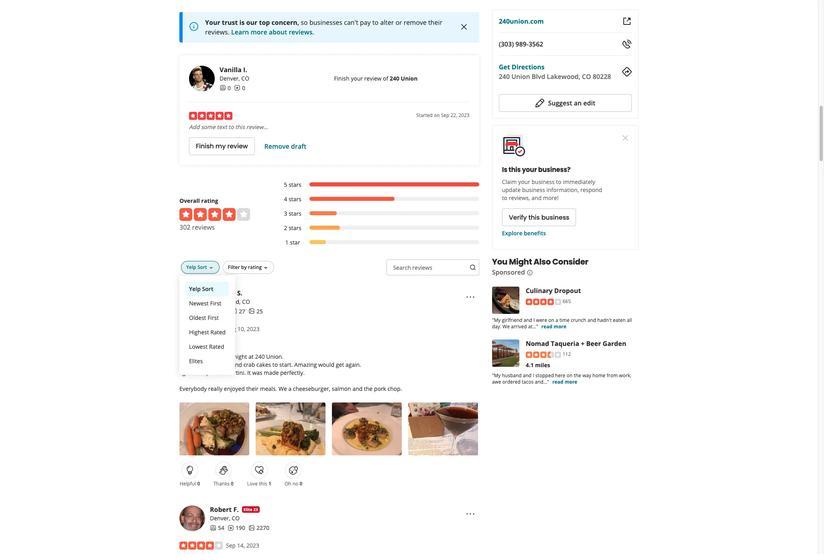 Task type: describe. For each thing, give the bounding box(es) containing it.
robert f. link
[[210, 506, 239, 515]]

by
[[241, 264, 247, 271]]

1 vertical spatial got
[[182, 369, 191, 377]]

yelp for yelp sort button
[[189, 285, 201, 293]]

5 star rating image for aug
[[179, 325, 223, 333]]

so businesses can't pay to alter or remove their reviews.
[[205, 18, 442, 36]]

wonderful
[[205, 353, 232, 361]]

co for 23
[[232, 515, 240, 523]]

16 review v2 image
[[231, 309, 237, 315]]

co for i.
[[241, 75, 249, 82]]

finish my review
[[196, 142, 248, 151]]

cakes
[[256, 361, 271, 369]]

1 horizontal spatial 1
[[285, 239, 289, 246]]

really
[[208, 385, 223, 393]]

24 info v2 image
[[189, 22, 199, 31]]

4 star rating image for sep 14, 2023
[[179, 542, 223, 550]]

photo of robert f. image
[[179, 506, 205, 532]]

0 horizontal spatial close image
[[459, 22, 469, 32]]

(0 reactions) element for thanks 0
[[231, 481, 234, 488]]

mussels
[[209, 361, 231, 369]]

reviews,
[[509, 194, 530, 202]]

oh
[[285, 481, 291, 488]]

2270
[[257, 525, 269, 532]]

16 review v2 image for vanilla i.
[[234, 85, 240, 91]]

to down update
[[502, 194, 507, 202]]

stars for 5 stars
[[289, 181, 301, 189]]

read for dropout
[[542, 324, 553, 330]]

"my husband and i stopped here on the way home from work, awe ordered tacos and…"
[[492, 372, 631, 386]]

5 star rating image for started
[[189, 112, 232, 120]]

24 external link v2 image
[[622, 16, 632, 26]]

2 vertical spatial your
[[518, 178, 530, 186]]

yelp sort for yelp sort button
[[189, 285, 213, 293]]

to right text on the top left of page
[[228, 123, 234, 131]]

explore
[[502, 230, 523, 237]]

highest
[[189, 329, 209, 336]]

reviews for search reviews
[[412, 264, 432, 272]]

i.
[[243, 65, 247, 74]]

awe
[[492, 379, 501, 386]]

16 chevron down v2 image for yelp sort
[[208, 265, 214, 271]]

everybody really enjoyed their meals. we a cheeseburger, salmon and the pork chop.
[[179, 385, 402, 393]]

jennifer s. link
[[210, 289, 243, 298]]

reviews element containing 190
[[228, 525, 245, 533]]

martini.
[[225, 369, 246, 377]]

tacos
[[522, 379, 534, 386]]

read more link for dropout
[[542, 324, 567, 330]]

more!
[[543, 194, 559, 202]]

3
[[284, 210, 287, 217]]

search
[[393, 264, 411, 272]]

cheeseburger,
[[293, 385, 330, 393]]

16 chevron down v2 image for filter by rating
[[263, 265, 269, 271]]

16 photos v2 image for robert f.
[[248, 525, 255, 532]]

302
[[179, 223, 190, 232]]

respond
[[580, 186, 602, 194]]

0 horizontal spatial union
[[401, 75, 418, 82]]

and right salmon at the bottom left of page
[[353, 385, 363, 393]]

16 info v2 image
[[527, 270, 533, 276]]

22,
[[451, 112, 457, 119]]

2 stars
[[284, 224, 301, 232]]

reviews element for vanilla
[[234, 84, 245, 92]]

16 review v2 image for robert f.
[[228, 525, 234, 532]]

newest
[[189, 300, 209, 307]]

f.
[[233, 506, 239, 515]]

your
[[205, 18, 220, 27]]

an inside button
[[574, 99, 582, 108]]

helpful
[[180, 481, 196, 488]]

filter reviews by 3 stars rating element
[[276, 210, 479, 218]]

suggest an edit
[[548, 99, 595, 108]]

to inside we had a wonderful night at 240 union. we got the mussels and crab cakes to start. amazing would get again. i got an espresso martini. it was made perfectly.
[[273, 361, 278, 369]]

their inside so businesses can't pay to alter or remove their reviews.
[[428, 18, 442, 27]]

info alert
[[179, 12, 479, 42]]

first for oldest first
[[208, 314, 219, 322]]

0 vertical spatial business
[[532, 178, 555, 186]]

learn more about reviews.
[[231, 28, 314, 36]]

menu image
[[466, 510, 475, 519]]

a for and
[[556, 317, 558, 324]]

aug 10, 2023
[[226, 325, 260, 333]]

we left had
[[179, 353, 188, 361]]

union.
[[266, 353, 284, 361]]

the for we had a wonderful night at 240 union. we got the mussels and crab cakes to start. amazing would get again. i got an espresso martini. it was made perfectly.
[[199, 361, 208, 369]]

this for is this your business? claim your business to immediately update business information, respond to reviews, and more!
[[509, 165, 521, 175]]

photos element for robert f.
[[248, 525, 269, 533]]

3.5 star rating image
[[526, 352, 561, 358]]

get
[[499, 63, 510, 71]]

4 photos
[[187, 338, 208, 345]]

and…"
[[535, 379, 549, 386]]

finish your review of 240 union
[[334, 75, 418, 82]]

oldest first button
[[186, 311, 229, 325]]

3 stars
[[284, 210, 301, 217]]

of
[[383, 75, 388, 82]]

love this 1
[[247, 481, 271, 488]]

4 photos link
[[187, 338, 208, 345]]

read more for dropout
[[542, 324, 567, 330]]

240union.com link
[[499, 17, 544, 26]]

night
[[234, 353, 247, 361]]

lowest
[[189, 343, 208, 351]]

i for culinary dropout
[[534, 317, 535, 324]]

started on sep 22, 2023
[[416, 112, 470, 119]]

2023 for robert f.
[[246, 542, 259, 550]]

and inside is this your business? claim your business to immediately update business information, respond to reviews, and more!
[[532, 194, 542, 202]]

trust
[[222, 18, 238, 27]]

+
[[581, 340, 585, 348]]

aug
[[226, 325, 236, 333]]

review for your
[[364, 75, 382, 82]]

on inside "my husband and i stopped here on the way home from work, awe ordered tacos and…"
[[567, 372, 573, 379]]

filter by rating
[[228, 264, 262, 271]]

2 vertical spatial business
[[541, 213, 569, 222]]

"my girlfriend and i were on a time crunch and hadn't eaten all day. we arrived at…"
[[492, 317, 632, 330]]

this for love this 1
[[259, 481, 267, 488]]

you might also consider
[[492, 257, 588, 268]]

thanks 0
[[214, 481, 234, 488]]

businesses
[[310, 18, 342, 27]]

the inside "my husband and i stopped here on the way home from work, awe ordered tacos and…"
[[574, 372, 581, 379]]

to up information,
[[556, 178, 562, 186]]

nomad taqueria + beer garden link
[[526, 340, 626, 348]]

information,
[[547, 186, 579, 194]]

16 friends v2 image
[[220, 85, 226, 91]]

read more link for taqueria
[[553, 379, 577, 386]]

oldest
[[189, 314, 206, 322]]

and left hadn't
[[588, 317, 596, 324]]

0 inside reviews element
[[242, 84, 245, 92]]

4 star rating image for 665
[[526, 299, 561, 305]]

sort for yelp sort button
[[202, 285, 213, 293]]

culinary dropout
[[526, 287, 581, 295]]

my
[[215, 142, 226, 151]]

was
[[252, 369, 262, 377]]

rated for highest rated
[[210, 329, 226, 336]]

i inside we had a wonderful night at 240 union. we got the mussels and crab cakes to start. amazing would get again. i got an espresso martini. it was made perfectly.
[[179, 369, 181, 377]]

jennifer
[[210, 289, 235, 298]]

(303) 989-3562
[[499, 40, 543, 49]]

reviews for 302 reviews
[[192, 223, 215, 232]]

day.
[[492, 324, 501, 330]]

yelp sort button
[[181, 261, 220, 274]]

verify this business link
[[502, 209, 576, 226]]

first for newest first
[[210, 300, 221, 307]]

0 right thanks
[[231, 481, 234, 488]]

rated for lowest rated
[[209, 343, 224, 351]]

explore benefits
[[502, 230, 546, 237]]

lowest rated
[[189, 343, 224, 351]]

and left the were
[[524, 317, 532, 324]]

elite 23 link
[[242, 507, 260, 514]]

search image
[[470, 265, 476, 271]]

5
[[284, 181, 287, 189]]

suggest an edit button
[[499, 94, 632, 112]]

add
[[189, 123, 200, 131]]

10,
[[238, 325, 245, 333]]

2 reviews. from the left
[[289, 28, 314, 36]]

16 friends v2 image
[[210, 525, 216, 532]]

is
[[502, 165, 507, 175]]

draft
[[291, 142, 306, 151]]

i for nomad taqueria + beer garden
[[533, 372, 534, 379]]

1 vertical spatial their
[[246, 385, 259, 393]]

a inside we had a wonderful night at 240 union. we got the mussels and crab cakes to start. amazing would get again. i got an espresso martini. it was made perfectly.
[[201, 353, 204, 361]]

4.1
[[526, 362, 534, 369]]

chop.
[[388, 385, 402, 393]]

broomfield,
[[210, 298, 241, 306]]

eaten
[[613, 317, 626, 324]]



Task type: vqa. For each thing, say whether or not it's contained in the screenshot.
Services
no



Task type: locate. For each thing, give the bounding box(es) containing it.
finish for finish my review
[[196, 142, 214, 151]]

2 vertical spatial the
[[364, 385, 373, 393]]

ordered
[[502, 379, 521, 386]]

yelp for yelp sort popup button
[[186, 264, 196, 271]]

0 right no
[[300, 481, 302, 488]]

an inside we had a wonderful night at 240 union. we got the mussels and crab cakes to start. amazing would get again. i got an espresso martini. it was made perfectly.
[[192, 369, 199, 377]]

1 horizontal spatial sep
[[441, 112, 449, 119]]

we had a wonderful night at 240 union. we got the mussels and crab cakes to start. amazing would get again. i got an espresso martini. it was made perfectly.
[[179, 353, 361, 377]]

denver, down 'vanilla'
[[220, 75, 240, 82]]

filter reviews by 1 star rating element
[[276, 239, 479, 247]]

1 vertical spatial your
[[522, 165, 537, 175]]

1 vertical spatial a
[[201, 353, 204, 361]]

love
[[247, 481, 258, 488]]

photos element right 190
[[248, 525, 269, 533]]

16 chevron down v2 image inside filter by rating dropdown button
[[263, 265, 269, 271]]

nomad taqueria + beer garden image
[[492, 340, 519, 367]]

4 left photos
[[187, 338, 190, 345]]

union inside get directions 240 union blvd lakewood, co 80228
[[512, 72, 530, 81]]

and down 4.1
[[523, 372, 532, 379]]

0 vertical spatial 2023
[[459, 112, 470, 119]]

union right of
[[401, 75, 418, 82]]

read more for taqueria
[[553, 379, 577, 386]]

27
[[239, 308, 245, 315]]

1 vertical spatial rated
[[209, 343, 224, 351]]

no
[[293, 481, 298, 488]]

2 (0 reactions) element from the left
[[231, 481, 234, 488]]

4 up 3 at the left top
[[284, 195, 287, 203]]

robert f.
[[210, 506, 239, 515]]

review right my
[[227, 142, 248, 151]]

culinary dropout image
[[492, 287, 519, 314]]

thanks
[[214, 481, 230, 488]]

16 chevron down v2 image inside yelp sort popup button
[[208, 265, 214, 271]]

2 vertical spatial a
[[288, 385, 292, 393]]

stars for 3 stars
[[289, 210, 301, 217]]

0 vertical spatial a
[[556, 317, 558, 324]]

yelp sort inside popup button
[[186, 264, 207, 271]]

0 horizontal spatial reviews
[[192, 223, 215, 232]]

"my inside "my girlfriend and i were on a time crunch and hadn't eaten all day. we arrived at…"
[[492, 317, 501, 324]]

16 photos v2 image
[[248, 309, 255, 315], [248, 525, 255, 532]]

or
[[396, 18, 402, 27]]

reviews. down your
[[205, 28, 230, 36]]

their right 'remove'
[[428, 18, 442, 27]]

(0 reactions) element for oh no 0
[[300, 481, 302, 488]]

1 horizontal spatial close image
[[621, 133, 630, 143]]

240 right at
[[255, 353, 265, 361]]

photos element
[[248, 308, 263, 316], [248, 525, 269, 533]]

1 horizontal spatial 16 review v2 image
[[234, 85, 240, 91]]

16 chevron down v2 image right filter by rating
[[263, 265, 269, 271]]

the inside we had a wonderful night at 240 union. we got the mussels and crab cakes to start. amazing would get again. i got an espresso martini. it was made perfectly.
[[199, 361, 208, 369]]

friends element for jennifer
[[210, 308, 228, 316]]

2023
[[459, 112, 470, 119], [247, 325, 260, 333], [246, 542, 259, 550]]

sort inside button
[[202, 285, 213, 293]]

1 vertical spatial more
[[554, 324, 567, 330]]

2 vertical spatial on
[[567, 372, 573, 379]]

the left way
[[574, 372, 581, 379]]

a for enjoyed
[[288, 385, 292, 393]]

friends element
[[220, 84, 231, 92], [210, 308, 228, 316], [210, 525, 224, 533]]

from
[[607, 372, 618, 379]]

our
[[246, 18, 257, 27]]

0 vertical spatial yelp
[[186, 264, 196, 271]]

on right the "here"
[[567, 372, 573, 379]]

it
[[247, 369, 251, 377]]

2 vertical spatial friends element
[[210, 525, 224, 533]]

yelp up newest
[[189, 285, 201, 293]]

0 vertical spatial read more link
[[542, 324, 567, 330]]

we right day.
[[503, 324, 510, 330]]

0 horizontal spatial rating
[[201, 197, 218, 205]]

co inside 'jennifer s. broomfield, co'
[[242, 298, 250, 306]]

4 star rating image for 302 reviews
[[179, 208, 250, 221]]

stars right 5
[[289, 181, 301, 189]]

0 horizontal spatial on
[[434, 112, 440, 119]]

1 vertical spatial read more
[[553, 379, 577, 386]]

get
[[336, 361, 344, 369]]

photos element for jennifer s.
[[248, 308, 263, 316]]

and inside "my husband and i stopped here on the way home from work, awe ordered tacos and…"
[[523, 372, 532, 379]]

16 chevron down v2 image up yelp sort button
[[208, 265, 214, 271]]

your
[[351, 75, 363, 82], [522, 165, 537, 175], [518, 178, 530, 186]]

reviews element down the "vanilla i. denver, co"
[[234, 84, 245, 92]]

"my for culinary
[[492, 317, 501, 324]]

oldest first
[[189, 314, 219, 322]]

1 vertical spatial 4 star rating image
[[526, 299, 561, 305]]

sort up yelp sort button
[[198, 264, 207, 271]]

also
[[534, 257, 551, 268]]

your left of
[[351, 75, 363, 82]]

"my inside "my husband and i stopped here on the way home from work, awe ordered tacos and…"
[[492, 372, 501, 379]]

denver, for elite
[[210, 515, 230, 523]]

photos element containing 2270
[[248, 525, 269, 533]]

co down i.
[[241, 75, 249, 82]]

1 horizontal spatial 16 chevron down v2 image
[[263, 265, 269, 271]]

2 vertical spatial reviews element
[[228, 525, 245, 533]]

read more link left way
[[553, 379, 577, 386]]

1 vertical spatial friends element
[[210, 308, 228, 316]]

"my left the "girlfriend"
[[492, 317, 501, 324]]

overall rating
[[179, 197, 218, 205]]

1 vertical spatial review
[[227, 142, 248, 151]]

i up everybody
[[179, 369, 181, 377]]

16 review v2 image right 16 friends v2 image on the left
[[234, 85, 240, 91]]

2023 right 10,
[[247, 325, 260, 333]]

0 vertical spatial their
[[428, 18, 442, 27]]

0 vertical spatial 16 photos v2 image
[[248, 309, 255, 315]]

1 vertical spatial read more link
[[553, 379, 577, 386]]

learn
[[231, 28, 249, 36]]

review left of
[[364, 75, 382, 82]]

0 vertical spatial denver,
[[220, 75, 240, 82]]

1 horizontal spatial union
[[512, 72, 530, 81]]

read more left way
[[553, 379, 577, 386]]

stars right 2
[[289, 224, 301, 232]]

friends element down robert
[[210, 525, 224, 533]]

business up reviews,
[[522, 186, 545, 194]]

1 horizontal spatial rating
[[248, 264, 262, 271]]

1 stars from the top
[[289, 181, 301, 189]]

1 vertical spatial 4
[[187, 338, 190, 345]]

0 vertical spatial your
[[351, 75, 363, 82]]

(0 reactions) element
[[197, 481, 200, 488], [231, 481, 234, 488], [300, 481, 302, 488]]

read for taqueria
[[553, 379, 563, 386]]

directions
[[512, 63, 545, 71]]

filter reviews by 2 stars rating element
[[276, 224, 479, 232]]

3 (0 reactions) element from the left
[[300, 481, 302, 488]]

reviews right 302
[[192, 223, 215, 232]]

an
[[574, 99, 582, 108], [192, 369, 199, 377]]

on right started
[[434, 112, 440, 119]]

amazing
[[294, 361, 317, 369]]

240 inside get directions 240 union blvd lakewood, co 80228
[[499, 72, 510, 81]]

a inside "my girlfriend and i were on a time crunch and hadn't eaten all day. we arrived at…"
[[556, 317, 558, 324]]

240 right of
[[390, 75, 399, 82]]

1 vertical spatial rating
[[248, 264, 262, 271]]

verify this business
[[509, 213, 569, 222]]

14,
[[237, 542, 245, 550]]

explore benefits link
[[502, 230, 546, 237]]

1 vertical spatial on
[[549, 317, 554, 324]]

stars for 4 stars
[[289, 195, 301, 203]]

0 vertical spatial first
[[210, 300, 221, 307]]

0 vertical spatial 4 star rating image
[[179, 208, 250, 221]]

240
[[499, 72, 510, 81], [390, 75, 399, 82], [255, 353, 265, 361]]

2 photos element from the top
[[248, 525, 269, 533]]

sponsored
[[492, 268, 525, 277]]

yelp sort for yelp sort popup button
[[186, 264, 207, 271]]

reviews element down the 'broomfield,' at left
[[231, 308, 245, 316]]

photo of jennifer s. image
[[179, 289, 205, 315]]

0 vertical spatial photos element
[[248, 308, 263, 316]]

more up the "taqueria"
[[554, 324, 567, 330]]

i left the were
[[534, 317, 535, 324]]

vanilla i. denver, co
[[220, 65, 249, 82]]

1 horizontal spatial 240
[[390, 75, 399, 82]]

2 horizontal spatial the
[[574, 372, 581, 379]]

yelp inside popup button
[[186, 264, 196, 271]]

(0 reactions) element right no
[[300, 481, 302, 488]]

is
[[240, 18, 245, 27]]

read right and…"
[[553, 379, 563, 386]]

240 inside we had a wonderful night at 240 union. we got the mussels and crab cakes to start. amazing would get again. i got an espresso martini. it was made perfectly.
[[255, 353, 265, 361]]

pay
[[360, 18, 371, 27]]

1 vertical spatial denver,
[[210, 515, 230, 523]]

4 star rating image
[[179, 208, 250, 221], [526, 299, 561, 305], [179, 542, 223, 550]]

union down get directions link
[[512, 72, 530, 81]]

remove
[[264, 142, 289, 151]]

rated up the wonderful
[[209, 343, 224, 351]]

0 vertical spatial reviews element
[[234, 84, 245, 92]]

a left time
[[556, 317, 558, 324]]

stars up 3 stars
[[289, 195, 301, 203]]

lowest rated button
[[186, 340, 229, 354]]

stars for 2 stars
[[289, 224, 301, 232]]

and left more!
[[532, 194, 542, 202]]

2023 for jennifer s.
[[247, 325, 260, 333]]

yelp sort button
[[186, 282, 229, 297]]

1
[[285, 239, 289, 246], [268, 481, 271, 488]]

5 star rating image
[[189, 112, 232, 120], [179, 325, 223, 333]]

1 left star at top
[[285, 239, 289, 246]]

4 for 4 stars
[[284, 195, 287, 203]]

menu image
[[466, 293, 475, 302]]

0 horizontal spatial 16 chevron down v2 image
[[208, 265, 214, 271]]

1 horizontal spatial their
[[428, 18, 442, 27]]

0 vertical spatial 4
[[284, 195, 287, 203]]

16 photos v2 image left 25
[[248, 309, 255, 315]]

1 vertical spatial reviews element
[[231, 308, 245, 316]]

this inside is this your business? claim your business to immediately update business information, respond to reviews, and more!
[[509, 165, 521, 175]]

5 star rating image down oldest first
[[179, 325, 223, 333]]

remove draft
[[264, 142, 306, 151]]

0 horizontal spatial an
[[192, 369, 199, 377]]

0 vertical spatial got
[[189, 361, 198, 369]]

your right claim
[[518, 178, 530, 186]]

(1 reaction) element
[[268, 481, 271, 488]]

we right meals.
[[279, 385, 287, 393]]

filter reviews by 5 stars rating element
[[276, 181, 479, 189]]

0 right 16 friends v2 image on the left
[[228, 84, 231, 92]]

(0 reactions) element right thanks
[[231, 481, 234, 488]]

this for verify this business
[[528, 213, 540, 222]]

union
[[512, 72, 530, 81], [401, 75, 418, 82]]

302 reviews
[[179, 223, 215, 232]]

24 phone v2 image
[[622, 39, 632, 49]]

1 horizontal spatial the
[[364, 385, 373, 393]]

claim
[[502, 178, 517, 186]]

sep left the 22,
[[441, 112, 449, 119]]

1 vertical spatial 16 review v2 image
[[228, 525, 234, 532]]

finish for finish your review of 240 union
[[334, 75, 349, 82]]

1 vertical spatial 1
[[268, 481, 271, 488]]

helpful 0
[[180, 481, 200, 488]]

their left meals.
[[246, 385, 259, 393]]

i inside "my girlfriend and i were on a time crunch and hadn't eaten all day. we arrived at…"
[[534, 317, 535, 324]]

more down top
[[251, 28, 267, 36]]

friends element containing 0
[[220, 84, 231, 92]]

"my for nomad
[[492, 372, 501, 379]]

1 star
[[285, 239, 300, 246]]

top
[[259, 18, 270, 27]]

0 horizontal spatial review
[[227, 142, 248, 151]]

robert
[[210, 506, 232, 515]]

2 stars from the top
[[289, 195, 301, 203]]

2023 right the 22,
[[459, 112, 470, 119]]

reviews. down so
[[289, 28, 314, 36]]

home
[[593, 372, 606, 379]]

rated
[[210, 329, 226, 336], [209, 343, 224, 351]]

4 stars from the top
[[289, 224, 301, 232]]

4
[[284, 195, 287, 203], [187, 338, 190, 345]]

2 horizontal spatial a
[[556, 317, 558, 324]]

more for culinary
[[554, 324, 567, 330]]

we inside "my girlfriend and i were on a time crunch and hadn't eaten all day. we arrived at…"
[[503, 324, 510, 330]]

1 vertical spatial sep
[[226, 542, 236, 550]]

nomad taqueria + beer garden
[[526, 340, 626, 348]]

so
[[301, 18, 308, 27]]

got down elites
[[182, 369, 191, 377]]

the up espresso at left bottom
[[199, 361, 208, 369]]

1 vertical spatial sort
[[202, 285, 213, 293]]

240 down get
[[499, 72, 510, 81]]

0 vertical spatial on
[[434, 112, 440, 119]]

0 vertical spatial 5 star rating image
[[189, 112, 232, 120]]

0 horizontal spatial 240
[[255, 353, 265, 361]]

we
[[503, 324, 510, 330], [179, 353, 188, 361], [179, 361, 188, 369], [279, 385, 287, 393]]

i inside "my husband and i stopped here on the way home from work, awe ordered tacos and…"
[[533, 372, 534, 379]]

0 vertical spatial yelp sort
[[186, 264, 207, 271]]

stars inside 'element'
[[289, 195, 301, 203]]

sep
[[441, 112, 449, 119], [226, 542, 236, 550]]

0 vertical spatial "my
[[492, 317, 501, 324]]

0 vertical spatial finish
[[334, 75, 349, 82]]

first down jennifer
[[210, 300, 221, 307]]

0 horizontal spatial sep
[[226, 542, 236, 550]]

3 stars from the top
[[289, 210, 301, 217]]

the left pork
[[364, 385, 373, 393]]

reviews element down elite 23 denver, co
[[228, 525, 245, 533]]

lakewood,
[[547, 72, 580, 81]]

2023 right 14, at the left bottom
[[246, 542, 259, 550]]

oh no 0
[[285, 481, 302, 488]]

1 vertical spatial yelp
[[189, 285, 201, 293]]

business down more!
[[541, 213, 569, 222]]

yelp up yelp sort button
[[186, 264, 196, 271]]

time
[[560, 317, 570, 324]]

2 horizontal spatial on
[[567, 372, 573, 379]]

read more link
[[542, 324, 567, 330], [553, 379, 577, 386]]

16 photos v2 image for jennifer s.
[[248, 309, 255, 315]]

friends element down the "vanilla i. denver, co"
[[220, 84, 231, 92]]

4 star rating image down 16 friends v2 icon
[[179, 542, 223, 550]]

rating right by
[[248, 264, 262, 271]]

1 16 photos v2 image from the top
[[248, 309, 255, 315]]

yelp sort inside button
[[189, 285, 213, 293]]

got
[[189, 361, 198, 369], [182, 369, 191, 377]]

close image
[[459, 22, 469, 32], [621, 133, 630, 143]]

photos
[[191, 338, 208, 345]]

1 horizontal spatial 4
[[284, 195, 287, 203]]

filter reviews by 4 stars rating element
[[276, 195, 479, 203]]

0 vertical spatial rated
[[210, 329, 226, 336]]

this right is
[[509, 165, 521, 175]]

miles
[[535, 362, 550, 369]]

an down elites
[[192, 369, 199, 377]]

friends element down the 'broomfield,' at left
[[210, 308, 228, 316]]

arrived
[[511, 324, 527, 330]]

sort for yelp sort popup button
[[198, 264, 207, 271]]

0 right helpful
[[197, 481, 200, 488]]

reviews element containing 0
[[234, 84, 245, 92]]

16 review v2 image
[[234, 85, 240, 91], [228, 525, 234, 532]]

co for s.
[[242, 298, 250, 306]]

i
[[534, 317, 535, 324], [179, 369, 181, 377], [533, 372, 534, 379]]

co inside elite 23 denver, co
[[232, 515, 240, 523]]

on right the were
[[549, 317, 554, 324]]

2 vertical spatial more
[[565, 379, 577, 386]]

0 horizontal spatial 4
[[187, 338, 190, 345]]

this left (1 reaction) element
[[259, 481, 267, 488]]

4 for 4 photos
[[187, 338, 190, 345]]

alter
[[380, 18, 394, 27]]

1 vertical spatial business
[[522, 186, 545, 194]]

co inside the "vanilla i. denver, co"
[[241, 75, 249, 82]]

(303)
[[499, 40, 514, 49]]

4 inside 'element'
[[284, 195, 287, 203]]

0 vertical spatial the
[[199, 361, 208, 369]]

1 horizontal spatial on
[[549, 317, 554, 324]]

24 pencil v2 image
[[535, 98, 545, 108]]

16 chevron down v2 image
[[208, 265, 214, 271], [263, 265, 269, 271]]

yelp inside button
[[189, 285, 201, 293]]

1 reviews. from the left
[[205, 28, 230, 36]]

0 vertical spatial review
[[364, 75, 382, 82]]

(0 reactions) element for helpful 0
[[197, 481, 200, 488]]

rating right overall
[[201, 197, 218, 205]]

2 16 chevron down v2 image from the left
[[263, 265, 269, 271]]

yelp sort
[[186, 264, 207, 271], [189, 285, 213, 293]]

1 photos element from the top
[[248, 308, 263, 316]]

this left review…
[[235, 123, 245, 131]]

your trust is our top concern,
[[205, 18, 299, 27]]

more for nomad
[[565, 379, 577, 386]]

newest first
[[189, 300, 221, 307]]

more left way
[[565, 379, 577, 386]]

1 (0 reactions) element from the left
[[197, 481, 200, 488]]

1 vertical spatial first
[[208, 314, 219, 322]]

1 16 chevron down v2 image from the left
[[208, 265, 214, 271]]

sort up newest first button
[[202, 285, 213, 293]]

0 vertical spatial an
[[574, 99, 582, 108]]

some
[[201, 123, 215, 131]]

  text field
[[387, 260, 479, 276]]

denver,
[[220, 75, 240, 82], [210, 515, 230, 523]]

1 "my from the top
[[492, 317, 501, 324]]

1 vertical spatial close image
[[621, 133, 630, 143]]

co down f.
[[232, 515, 240, 523]]

to
[[372, 18, 379, 27], [228, 123, 234, 131], [556, 178, 562, 186], [502, 194, 507, 202], [273, 361, 278, 369]]

0 horizontal spatial reviews.
[[205, 28, 230, 36]]

1 vertical spatial reviews
[[412, 264, 432, 272]]

denver, inside elite 23 denver, co
[[210, 515, 230, 523]]

a right had
[[201, 353, 204, 361]]

consider
[[552, 257, 588, 268]]

0
[[228, 84, 231, 92], [242, 84, 245, 92], [197, 481, 200, 488], [231, 481, 234, 488], [300, 481, 302, 488]]

espresso
[[200, 369, 224, 377]]

co inside get directions 240 union blvd lakewood, co 80228
[[582, 72, 591, 81]]

at…"
[[528, 324, 538, 330]]

s.
[[237, 289, 243, 298]]

2 horizontal spatial 240
[[499, 72, 510, 81]]

0 vertical spatial sort
[[198, 264, 207, 271]]

4.1 miles
[[526, 362, 550, 369]]

to inside so businesses can't pay to alter or remove their reviews.
[[372, 18, 379, 27]]

denver, down robert
[[210, 515, 230, 523]]

0 horizontal spatial 1
[[268, 481, 271, 488]]

rating inside dropdown button
[[248, 264, 262, 271]]

0 vertical spatial reviews
[[192, 223, 215, 232]]

friends element for vanilla
[[220, 84, 231, 92]]

elite
[[244, 507, 252, 513]]

denver, for vanilla
[[220, 75, 240, 82]]

1 vertical spatial yelp sort
[[189, 285, 213, 293]]

0 inside the friends element
[[228, 84, 231, 92]]

photo of vanilla i. image
[[189, 66, 215, 91]]

reviews element
[[234, 84, 245, 92], [231, 308, 245, 316], [228, 525, 245, 533]]

1 horizontal spatial reviews.
[[289, 28, 314, 36]]

highest rated button
[[186, 325, 229, 340]]

denver, inside the "vanilla i. denver, co"
[[220, 75, 240, 82]]

review for my
[[227, 142, 248, 151]]

remove
[[404, 18, 427, 27]]

1 horizontal spatial an
[[574, 99, 582, 108]]

2 16 photos v2 image from the top
[[248, 525, 255, 532]]

0 horizontal spatial 16 review v2 image
[[228, 525, 234, 532]]

"my left the husband
[[492, 372, 501, 379]]

sort inside popup button
[[198, 264, 207, 271]]

1 horizontal spatial review
[[364, 75, 382, 82]]

24 directions v2 image
[[622, 67, 632, 77]]

0 vertical spatial 16 review v2 image
[[234, 85, 240, 91]]

we left elites
[[179, 361, 188, 369]]

0 vertical spatial rating
[[201, 197, 218, 205]]

got down had
[[189, 361, 198, 369]]

enjoyed
[[224, 385, 245, 393]]

to down union.
[[273, 361, 278, 369]]

reviews element for jennifer
[[231, 308, 245, 316]]

reviews element containing 27
[[231, 308, 245, 316]]

business down business?
[[532, 178, 555, 186]]

co left 80228 at the right top of the page
[[582, 72, 591, 81]]

more inside info alert
[[251, 28, 267, 36]]

an left edit
[[574, 99, 582, 108]]

and inside we had a wonderful night at 240 union. we got the mussels and crab cakes to start. amazing would get again. i got an espresso martini. it was made perfectly.
[[232, 361, 242, 369]]

friends element containing 54
[[210, 525, 224, 533]]

the for everybody really enjoyed their meals. we a cheeseburger, salmon and the pork chop.
[[364, 385, 373, 393]]

on inside "my girlfriend and i were on a time crunch and hadn't eaten all day. we arrived at…"
[[549, 317, 554, 324]]

1 horizontal spatial finish
[[334, 75, 349, 82]]

1 vertical spatial the
[[574, 372, 581, 379]]

reviews. inside so businesses can't pay to alter or remove their reviews.
[[205, 28, 230, 36]]

photos element containing 25
[[248, 308, 263, 316]]

2 "my from the top
[[492, 372, 501, 379]]

1 vertical spatial photos element
[[248, 525, 269, 533]]

sep left 14, at the left bottom
[[226, 542, 236, 550]]

0 vertical spatial 1
[[285, 239, 289, 246]]

reviews right search
[[412, 264, 432, 272]]

4 star rating image down "overall rating"
[[179, 208, 250, 221]]

1 vertical spatial "my
[[492, 372, 501, 379]]

newest first button
[[186, 297, 229, 311]]

first
[[210, 300, 221, 307], [208, 314, 219, 322]]

this up benefits at the right
[[528, 213, 540, 222]]

1 vertical spatial an
[[192, 369, 199, 377]]

read more link up the "taqueria"
[[542, 324, 567, 330]]

stopped
[[535, 372, 554, 379]]

2 vertical spatial 2023
[[246, 542, 259, 550]]



